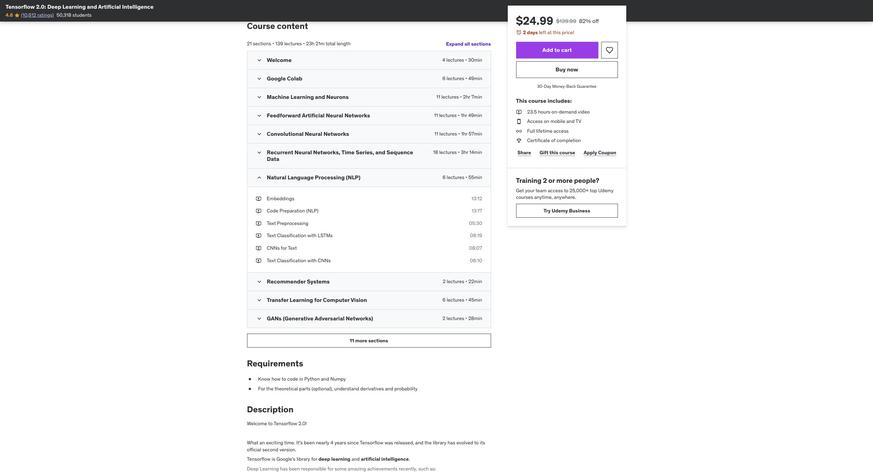 Task type: locate. For each thing, give the bounding box(es) containing it.
2 with from the top
[[308, 258, 317, 264]]

transfer
[[267, 297, 289, 304]]

1 horizontal spatial artificial
[[302, 112, 325, 119]]

1 vertical spatial 6
[[443, 174, 446, 180]]

0 vertical spatial 4
[[443, 57, 445, 63]]

1 vertical spatial been
[[289, 466, 300, 472]]

2 6 from the top
[[443, 174, 446, 180]]

2 left or
[[543, 176, 547, 185]]

responsible
[[301, 466, 326, 472]]

2 vertical spatial 6
[[443, 297, 446, 303]]

cnns up text classification with cnns
[[267, 245, 280, 251]]

1 vertical spatial more
[[355, 338, 367, 344]]

code
[[287, 376, 298, 382]]

1 vertical spatial cnns
[[318, 258, 331, 264]]

hours
[[538, 109, 551, 115]]

and left tv
[[567, 118, 575, 125]]

requirements
[[247, 358, 303, 369]]

• for machine learning and neurons
[[460, 94, 462, 100]]

access down or
[[548, 187, 563, 194]]

11 for feedforward artificial neural networks
[[434, 112, 438, 119]]

• for natural language processing (nlp)
[[466, 174, 467, 180]]

library left evolved
[[433, 440, 447, 446]]

xsmall image
[[516, 118, 522, 125], [516, 137, 522, 144], [256, 233, 261, 240], [256, 258, 261, 264]]

1 6 from the top
[[443, 75, 446, 82]]

days
[[527, 29, 538, 36]]

4 small image from the top
[[256, 131, 263, 138]]

6 down 18 lectures • 3hr 14min
[[443, 174, 446, 180]]

2 up 6 lectures • 45min
[[443, 279, 446, 285]]

version.
[[280, 447, 296, 453]]

text classification with cnns
[[267, 258, 331, 264]]

0 vertical spatial welcome
[[267, 57, 292, 64]]

0 vertical spatial this
[[553, 29, 561, 36]]

• left the 28min
[[466, 316, 467, 322]]

2 small image from the top
[[256, 297, 263, 304]]

sections inside 11 more sections button
[[368, 338, 388, 344]]

xsmall image left know
[[247, 376, 253, 383]]

• for google colab
[[465, 75, 467, 82]]

apply coupon
[[584, 149, 617, 156]]

0 vertical spatial with
[[308, 233, 317, 239]]

text for text classification with lstms
[[267, 233, 276, 239]]

2 horizontal spatial sections
[[471, 41, 491, 47]]

wishlist image
[[605, 46, 614, 54]]

welcome down description
[[247, 421, 267, 427]]

course content
[[247, 21, 308, 32]]

1 vertical spatial welcome
[[247, 421, 267, 427]]

11 lectures • 1hr 49min
[[434, 112, 482, 119]]

text up the cnns for text
[[267, 233, 276, 239]]

1 horizontal spatial sections
[[368, 338, 388, 344]]

1hr left 57min
[[461, 131, 468, 137]]

• left 30min
[[465, 57, 467, 63]]

1 vertical spatial networks
[[324, 130, 349, 137]]

more right or
[[557, 176, 573, 185]]

and up amazing
[[352, 457, 360, 463]]

0 vertical spatial library
[[433, 440, 447, 446]]

08:07
[[469, 245, 482, 251]]

text
[[267, 220, 276, 227], [267, 233, 276, 239], [288, 245, 297, 251], [267, 258, 276, 264]]

know
[[258, 376, 271, 382]]

3 6 from the top
[[443, 297, 446, 303]]

1 classification from the top
[[277, 233, 306, 239]]

0 horizontal spatial sections
[[253, 41, 271, 47]]

sections right 21
[[253, 41, 271, 47]]

lectures up 2 lectures • 28min
[[447, 297, 464, 303]]

2 lectures • 22min
[[443, 279, 482, 285]]

• for recurrent neural networks, time series, and sequence data
[[458, 149, 460, 156]]

top
[[590, 187, 597, 194]]

with left lstms
[[308, 233, 317, 239]]

(nlp) right processing
[[346, 174, 361, 181]]

1 horizontal spatial udemy
[[598, 187, 614, 194]]

0 vertical spatial classification
[[277, 233, 306, 239]]

gans
[[267, 315, 282, 322]]

for up responsible
[[311, 457, 317, 463]]

sections down networks)
[[368, 338, 388, 344]]

0 vertical spatial access
[[554, 128, 569, 134]]

• left 139
[[272, 41, 274, 47]]

sections inside expand all sections dropdown button
[[471, 41, 491, 47]]

small image for machine
[[256, 94, 263, 101]]

learning
[[63, 3, 86, 10], [291, 94, 314, 100], [290, 297, 313, 304], [260, 466, 279, 472]]

small image left machine on the left top of the page
[[256, 94, 263, 101]]

1 vertical spatial (nlp)
[[306, 208, 319, 214]]

price!
[[562, 29, 574, 36]]

0 vertical spatial deep
[[47, 3, 61, 10]]

to inside training 2 or more people? get your team access to 25,000+ top udemy courses anytime, anywhere.
[[564, 187, 569, 194]]

1 horizontal spatial deep
[[247, 466, 259, 472]]

1 vertical spatial with
[[308, 258, 317, 264]]

lstms
[[318, 233, 333, 239]]

learning down "is"
[[260, 466, 279, 472]]

description
[[247, 405, 294, 415]]

small image down course on the top
[[256, 57, 263, 64]]

buy
[[556, 66, 566, 73]]

sections
[[253, 41, 271, 47], [471, 41, 491, 47], [368, 338, 388, 344]]

1 vertical spatial course
[[560, 149, 575, 156]]

0 vertical spatial has
[[448, 440, 455, 446]]

11 up "11 lectures • 1hr 49min"
[[436, 94, 440, 100]]

small image left feedforward
[[256, 112, 263, 119]]

language
[[288, 174, 314, 181]]

anywhere.
[[554, 194, 576, 201]]

49min
[[468, 75, 482, 82], [468, 112, 482, 119]]

xsmall image left code
[[256, 208, 261, 215]]

has
[[448, 440, 455, 446], [280, 466, 288, 472]]

1 vertical spatial 49min
[[468, 112, 482, 119]]

text for text preprocessing
[[267, 220, 276, 227]]

add to cart
[[543, 46, 572, 53]]

1hr for feedforward artificial neural networks
[[461, 112, 467, 119]]

2
[[523, 29, 526, 36], [543, 176, 547, 185], [443, 279, 446, 285], [443, 316, 446, 322]]

11 up "11 lectures • 1hr 57min"
[[434, 112, 438, 119]]

50,318 students
[[57, 12, 92, 18]]

more
[[557, 176, 573, 185], [355, 338, 367, 344]]

networks up 'networks,'
[[324, 130, 349, 137]]

completion
[[557, 137, 581, 144]]

0 horizontal spatial artificial
[[98, 3, 121, 10]]

lectures up 6 lectures • 45min
[[447, 279, 464, 285]]

1hr for convolutional neural networks
[[461, 131, 468, 137]]

welcome down 139
[[267, 57, 292, 64]]

certificate of completion
[[527, 137, 581, 144]]

networks,
[[313, 149, 341, 156]]

(nlp) right the preparation at the left of the page
[[306, 208, 319, 214]]

neural down neurons
[[326, 112, 343, 119]]

0 horizontal spatial more
[[355, 338, 367, 344]]

2 vertical spatial neural
[[295, 149, 312, 156]]

0 vertical spatial more
[[557, 176, 573, 185]]

• left 57min
[[458, 131, 460, 137]]

1 vertical spatial classification
[[277, 258, 306, 264]]

2 vertical spatial small image
[[256, 316, 263, 323]]

lectures left 2hr
[[441, 94, 459, 100]]

tv
[[576, 118, 582, 125]]

49min up 57min
[[468, 112, 482, 119]]

57min
[[469, 131, 482, 137]]

small image for recurrent neural networks, time series, and sequence data
[[256, 149, 263, 156]]

google
[[267, 75, 286, 82]]

learning down "recommender systems"
[[290, 297, 313, 304]]

to left 'its'
[[474, 440, 479, 446]]

lectures for feedforward artificial neural networks
[[439, 112, 457, 119]]

lectures for convolutional neural networks
[[440, 131, 457, 137]]

an
[[260, 440, 265, 446]]

6
[[443, 75, 446, 82], [443, 174, 446, 180], [443, 297, 446, 303]]

6 lectures • 55min
[[443, 174, 482, 180]]

neural down feedforward artificial neural networks
[[305, 130, 322, 137]]

lectures for natural language processing (nlp)
[[447, 174, 465, 180]]

0 vertical spatial 49min
[[468, 75, 482, 82]]

0 vertical spatial course
[[529, 97, 547, 104]]

has down google's
[[280, 466, 288, 472]]

4 left the years
[[331, 440, 333, 446]]

lectures right 18
[[439, 149, 457, 156]]

udemy right try
[[552, 208, 568, 214]]

lectures for gans (generative adversarial networks)
[[447, 316, 464, 322]]

1 small image from the top
[[256, 94, 263, 101]]

3 small image from the top
[[256, 316, 263, 323]]

neural down convolutional neural networks
[[295, 149, 312, 156]]

money-
[[552, 84, 567, 89]]

1 vertical spatial 1hr
[[461, 131, 468, 137]]

4 inside the what an exciting time. it's been nearly 4 years since tensorflow was released, and the library has evolved to its official second version. tensorflow is google's library for deep learning and artificial intelligence . deep learning has been responsible for some amazing achievements recently, such as:
[[331, 440, 333, 446]]

small image for natural language processing (nlp)
[[256, 174, 263, 181]]

tensorflow 2.0: deep learning and artificial intelligence
[[6, 3, 154, 10]]

(nlp)
[[346, 174, 361, 181], [306, 208, 319, 214]]

small image left recommender
[[256, 279, 263, 286]]

2 small image from the top
[[256, 75, 263, 82]]

lectures left 55min
[[447, 174, 465, 180]]

such
[[419, 466, 429, 472]]

day
[[544, 84, 551, 89]]

small image left transfer
[[256, 297, 263, 304]]

1 horizontal spatial has
[[448, 440, 455, 446]]

2 for 2 lectures • 28min
[[443, 316, 446, 322]]

artificial
[[98, 3, 121, 10], [302, 112, 325, 119]]

4 up 6 lectures • 49min
[[443, 57, 445, 63]]

0 horizontal spatial deep
[[47, 3, 61, 10]]

small image left google
[[256, 75, 263, 82]]

networks
[[345, 112, 370, 119], [324, 130, 349, 137]]

1hr down 2hr
[[461, 112, 467, 119]]

to left cart
[[555, 46, 560, 53]]

0 horizontal spatial has
[[280, 466, 288, 472]]

time
[[342, 149, 355, 156]]

small image for convolutional neural networks
[[256, 131, 263, 138]]

and
[[87, 3, 97, 10], [315, 94, 325, 100], [567, 118, 575, 125], [376, 149, 386, 156], [321, 376, 329, 382], [385, 386, 393, 392], [415, 440, 424, 446], [352, 457, 360, 463]]

05:30
[[469, 220, 482, 227]]

(optional),
[[312, 386, 333, 392]]

apply coupon button
[[582, 146, 618, 160]]

learning inside the what an exciting time. it's been nearly 4 years since tensorflow was released, and the library has evolved to its official second version. tensorflow is google's library for deep learning and artificial intelligence . deep learning has been responsible for some amazing achievements recently, such as:
[[260, 466, 279, 472]]

0 vertical spatial been
[[304, 440, 315, 446]]

small image left gans
[[256, 316, 263, 323]]

classification down preprocessing
[[277, 233, 306, 239]]

embeddings
[[267, 195, 294, 202]]

text classification with lstms
[[267, 233, 333, 239]]

2 for 2 lectures • 22min
[[443, 279, 446, 285]]

6 up the 11 lectures • 2hr 7min
[[443, 75, 446, 82]]

and up '(optional),'
[[321, 376, 329, 382]]

1 horizontal spatial (nlp)
[[346, 174, 361, 181]]

for up text classification with cnns
[[281, 245, 287, 251]]

1 vertical spatial access
[[548, 187, 563, 194]]

1 vertical spatial this
[[550, 149, 559, 156]]

2 down 6 lectures • 45min
[[443, 316, 446, 322]]

0 horizontal spatial been
[[289, 466, 300, 472]]

3 small image from the top
[[256, 112, 263, 119]]

training 2 or more people? get your team access to 25,000+ top udemy courses anytime, anywhere.
[[516, 176, 614, 201]]

text down code
[[267, 220, 276, 227]]

tensorflow up artificial
[[360, 440, 384, 446]]

expand all sections button
[[446, 37, 491, 51]]

time. it's
[[284, 440, 303, 446]]

and left neurons
[[315, 94, 325, 100]]

second
[[262, 447, 278, 453]]

text for text classification with cnns
[[267, 258, 276, 264]]

course down completion
[[560, 149, 575, 156]]

recommender
[[267, 278, 306, 285]]

udemy right top at the right
[[598, 187, 614, 194]]

been down google's
[[289, 466, 300, 472]]

1 small image from the top
[[256, 57, 263, 64]]

2 days left at this price!
[[523, 29, 574, 36]]

1 with from the top
[[308, 233, 317, 239]]

0 vertical spatial 6
[[443, 75, 446, 82]]

2 classification from the top
[[277, 258, 306, 264]]

1 horizontal spatial the
[[425, 440, 432, 446]]

1 vertical spatial 4
[[331, 440, 333, 446]]

learning up 50,318 students
[[63, 3, 86, 10]]

text down the cnns for text
[[267, 258, 276, 264]]

this right at
[[553, 29, 561, 36]]

18
[[433, 149, 438, 156]]

0 horizontal spatial library
[[297, 457, 310, 463]]

and right "released,"
[[415, 440, 424, 446]]

library up responsible
[[297, 457, 310, 463]]

lectures for recurrent neural networks, time series, and sequence data
[[439, 149, 457, 156]]

gift this course
[[540, 149, 575, 156]]

with up 'systems' at left bottom
[[308, 258, 317, 264]]

1 vertical spatial udemy
[[552, 208, 568, 214]]

coupon
[[598, 149, 617, 156]]

google colab
[[267, 75, 303, 82]]

55min
[[469, 174, 482, 180]]

• left "45min" on the right
[[466, 297, 467, 303]]

series,
[[356, 149, 374, 156]]

0 horizontal spatial cnns
[[267, 245, 280, 251]]

1 vertical spatial deep
[[247, 466, 259, 472]]

11 down networks)
[[350, 338, 354, 344]]

small image
[[256, 94, 263, 101], [256, 297, 263, 304], [256, 316, 263, 323]]

1 horizontal spatial been
[[304, 440, 315, 446]]

6 up 2 lectures • 28min
[[443, 297, 446, 303]]

0 vertical spatial neural
[[326, 112, 343, 119]]

11 for machine learning and neurons
[[436, 94, 440, 100]]

1 horizontal spatial 4
[[443, 57, 445, 63]]

total
[[326, 41, 336, 47]]

this right gift
[[550, 149, 559, 156]]

1 horizontal spatial more
[[557, 176, 573, 185]]

5 small image from the top
[[256, 149, 263, 156]]

demand
[[559, 109, 577, 115]]

1 vertical spatial the
[[425, 440, 432, 446]]

udemy
[[598, 187, 614, 194], [552, 208, 568, 214]]

1 vertical spatial artificial
[[302, 112, 325, 119]]

6 small image from the top
[[256, 174, 263, 181]]

0 vertical spatial small image
[[256, 94, 263, 101]]

and up students
[[87, 3, 97, 10]]

small image
[[256, 57, 263, 64], [256, 75, 263, 82], [256, 112, 263, 119], [256, 131, 263, 138], [256, 149, 263, 156], [256, 174, 263, 181], [256, 279, 263, 286]]

0 vertical spatial udemy
[[598, 187, 614, 194]]

$24.99
[[516, 14, 554, 28]]

the right "for"
[[266, 386, 274, 392]]

guarantee
[[577, 84, 597, 89]]

1 vertical spatial small image
[[256, 297, 263, 304]]

some
[[335, 466, 347, 472]]

anytime,
[[534, 194, 553, 201]]

1 vertical spatial neural
[[305, 130, 322, 137]]

library
[[433, 440, 447, 446], [297, 457, 310, 463]]

expand all sections
[[446, 41, 491, 47]]

0 horizontal spatial the
[[266, 386, 274, 392]]

left
[[539, 29, 546, 36]]

business
[[569, 208, 590, 214]]

0 horizontal spatial 4
[[331, 440, 333, 446]]

lectures up the 11 lectures • 2hr 7min
[[447, 75, 464, 82]]

the right "released,"
[[425, 440, 432, 446]]

deep inside the what an exciting time. it's been nearly 4 years since tensorflow was released, and the library has evolved to its official second version. tensorflow is google's library for deep learning and artificial intelligence . deep learning has been responsible for some amazing achievements recently, such as:
[[247, 466, 259, 472]]

small image for transfer
[[256, 297, 263, 304]]

tensorflow up (10,612
[[6, 3, 35, 10]]

18 lectures • 3hr 14min
[[433, 149, 482, 156]]

neural inside recurrent neural networks, time series, and sequence data
[[295, 149, 312, 156]]

lifetime
[[536, 128, 553, 134]]

• for convolutional neural networks
[[458, 131, 460, 137]]

xsmall image
[[516, 109, 522, 115], [516, 128, 522, 135], [256, 195, 261, 202], [256, 208, 261, 215], [256, 220, 261, 227], [256, 245, 261, 252], [247, 376, 253, 383], [247, 386, 253, 393]]

7 small image from the top
[[256, 279, 263, 286]]

2.0:
[[36, 3, 46, 10]]

small image left convolutional
[[256, 131, 263, 138]]

lectures up 18 lectures • 3hr 14min
[[440, 131, 457, 137]]

small image left data
[[256, 149, 263, 156]]

cnns up 'systems' at left bottom
[[318, 258, 331, 264]]

and right "series,"
[[376, 149, 386, 156]]

0 vertical spatial 1hr
[[461, 112, 467, 119]]

1 horizontal spatial cnns
[[318, 258, 331, 264]]

lectures
[[284, 41, 302, 47], [447, 57, 464, 63], [447, 75, 464, 82], [441, 94, 459, 100], [439, 112, 457, 119], [440, 131, 457, 137], [439, 149, 457, 156], [447, 174, 465, 180], [447, 279, 464, 285], [447, 297, 464, 303], [447, 316, 464, 322]]

tensorflow
[[6, 3, 35, 10], [274, 421, 297, 427], [360, 440, 384, 446], [247, 457, 271, 463]]

for
[[281, 245, 287, 251], [314, 297, 322, 304], [311, 457, 317, 463], [328, 466, 334, 472]]

0 vertical spatial the
[[266, 386, 274, 392]]

been left nearly
[[304, 440, 315, 446]]

sections right all
[[471, 41, 491, 47]]



Task type: vqa. For each thing, say whether or not it's contained in the screenshot.
an at bottom
yes



Task type: describe. For each thing, give the bounding box(es) containing it.
2 for 2 days left at this price!
[[523, 29, 526, 36]]

systems
[[307, 278, 330, 285]]

1 horizontal spatial course
[[560, 149, 575, 156]]

lectures for google colab
[[447, 75, 464, 82]]

welcome for welcome to tensorflow 2.0!
[[247, 421, 267, 427]]

.
[[409, 457, 410, 463]]

xsmall image left full at top right
[[516, 128, 522, 135]]

as:
[[430, 466, 436, 472]]

add to cart button
[[516, 42, 598, 58]]

• for welcome
[[465, 57, 467, 63]]

was
[[385, 440, 393, 446]]

xsmall image down this
[[516, 109, 522, 115]]

and inside recurrent neural networks, time series, and sequence data
[[376, 149, 386, 156]]

add
[[543, 46, 553, 53]]

colab
[[287, 75, 303, 82]]

intelligence
[[122, 3, 154, 10]]

recurrent neural networks, time series, and sequence data
[[267, 149, 413, 163]]

what an exciting time. it's been nearly 4 years since tensorflow was released, and the library has evolved to its official second version. tensorflow is google's library for deep learning and artificial intelligence . deep learning has been responsible for some amazing achievements recently, such as:
[[247, 440, 485, 472]]

0 vertical spatial artificial
[[98, 3, 121, 10]]

13:17
[[472, 208, 482, 214]]

lectures right 139
[[284, 41, 302, 47]]

feedforward artificial neural networks
[[267, 112, 370, 119]]

its
[[480, 440, 485, 446]]

google's
[[277, 457, 296, 463]]

neural for networks
[[305, 130, 322, 137]]

6 lectures • 49min
[[443, 75, 482, 82]]

gift this course link
[[538, 146, 577, 160]]

small image for recommender systems
[[256, 279, 263, 286]]

this
[[516, 97, 527, 104]]

exciting
[[266, 440, 283, 446]]

to inside the what an exciting time. it's been nearly 4 years since tensorflow was released, and the library has evolved to its official second version. tensorflow is google's library for deep learning and artificial intelligence . deep learning has been responsible for some amazing achievements recently, such as:
[[474, 440, 479, 446]]

for left some
[[328, 466, 334, 472]]

6 for natural language processing (nlp)
[[443, 174, 446, 180]]

nearly
[[316, 440, 329, 446]]

21 sections • 139 lectures • 23h 21m total length
[[247, 41, 351, 47]]

python
[[304, 376, 320, 382]]

text up text classification with cnns
[[288, 245, 297, 251]]

neural for networks,
[[295, 149, 312, 156]]

convolutional
[[267, 130, 304, 137]]

preparation
[[280, 208, 305, 214]]

1 49min from the top
[[468, 75, 482, 82]]

adversarial
[[315, 315, 345, 322]]

alarm image
[[516, 30, 522, 35]]

understand
[[334, 386, 359, 392]]

with for cnns
[[308, 258, 317, 264]]

xsmall image left embeddings at the top left of the page
[[256, 195, 261, 202]]

content
[[277, 21, 308, 32]]

to right how
[[282, 376, 286, 382]]

11 inside button
[[350, 338, 354, 344]]

4.6
[[6, 12, 13, 18]]

1 vertical spatial library
[[297, 457, 310, 463]]

access inside training 2 or more people? get your team access to 25,000+ top udemy courses anytime, anywhere.
[[548, 187, 563, 194]]

tensorflow left 2.0!
[[274, 421, 297, 427]]

gift
[[540, 149, 549, 156]]

lectures for recommender systems
[[447, 279, 464, 285]]

for left computer
[[314, 297, 322, 304]]

0 horizontal spatial udemy
[[552, 208, 568, 214]]

• for feedforward artificial neural networks
[[458, 112, 460, 119]]

get
[[516, 187, 524, 194]]

0 horizontal spatial course
[[529, 97, 547, 104]]

welcome for welcome
[[267, 57, 292, 64]]

xsmall image left 'text preprocessing'
[[256, 220, 261, 227]]

11 lectures • 2hr 7min
[[436, 94, 482, 100]]

the inside the what an exciting time. it's been nearly 4 years since tensorflow was released, and the library has evolved to its official second version. tensorflow is google's library for deep learning and artificial intelligence . deep learning has been responsible for some amazing achievements recently, such as:
[[425, 440, 432, 446]]

1 vertical spatial has
[[280, 466, 288, 472]]

30-day money-back guarantee
[[537, 84, 597, 89]]

of
[[551, 137, 556, 144]]

intelligence
[[381, 457, 409, 463]]

data
[[267, 156, 279, 163]]

to inside 'button'
[[555, 46, 560, 53]]

sections for 11 more sections
[[368, 338, 388, 344]]

code
[[267, 208, 278, 214]]

0 horizontal spatial (nlp)
[[306, 208, 319, 214]]

udemy inside training 2 or more people? get your team access to 25,000+ top udemy courses anytime, anywhere.
[[598, 187, 614, 194]]

what
[[247, 440, 259, 446]]

natural language processing (nlp)
[[267, 174, 361, 181]]

lectures for transfer learning for computer vision
[[447, 297, 464, 303]]

lectures for machine learning and neurons
[[441, 94, 459, 100]]

machine learning and neurons
[[267, 94, 349, 100]]

cnns for text
[[267, 245, 297, 251]]

2 lectures • 28min
[[443, 316, 482, 322]]

6 lectures • 45min
[[443, 297, 482, 303]]

sections for expand all sections
[[471, 41, 491, 47]]

0 vertical spatial cnns
[[267, 245, 280, 251]]

off
[[593, 17, 599, 24]]

expand
[[446, 41, 464, 47]]

networks)
[[346, 315, 373, 322]]

evolved
[[457, 440, 473, 446]]

recurrent
[[267, 149, 293, 156]]

to down description
[[268, 421, 273, 427]]

people?
[[574, 176, 600, 185]]

• for transfer learning for computer vision
[[466, 297, 467, 303]]

try udemy business link
[[516, 204, 618, 218]]

25,000+
[[570, 187, 589, 194]]

small image for welcome
[[256, 57, 263, 64]]

is
[[272, 457, 275, 463]]

classification for text classification with lstms
[[277, 233, 306, 239]]

computer
[[323, 297, 350, 304]]

2 49min from the top
[[468, 112, 482, 119]]

full lifetime access
[[527, 128, 569, 134]]

share button
[[516, 146, 533, 160]]

your
[[525, 187, 535, 194]]

share
[[518, 149, 531, 156]]

back
[[567, 84, 576, 89]]

since
[[347, 440, 359, 446]]

(10,612
[[21, 12, 36, 18]]

at
[[548, 29, 552, 36]]

50,318
[[57, 12, 71, 18]]

access
[[527, 118, 543, 125]]

• for gans (generative adversarial networks)
[[466, 316, 467, 322]]

• for recommender systems
[[466, 279, 467, 285]]

buy now button
[[516, 61, 618, 78]]

lectures for welcome
[[447, 57, 464, 63]]

and left probability
[[385, 386, 393, 392]]

2.0!
[[299, 421, 307, 427]]

11 more sections button
[[247, 334, 491, 348]]

with for lstms
[[308, 233, 317, 239]]

11 for convolutional neural networks
[[435, 131, 438, 137]]

courses
[[516, 194, 533, 201]]

learning down colab
[[291, 94, 314, 100]]

transfer learning for computer vision
[[267, 297, 367, 304]]

try
[[544, 208, 551, 214]]

classification for text classification with cnns
[[277, 258, 306, 264]]

(10,612 ratings)
[[21, 12, 54, 18]]

21
[[247, 41, 252, 47]]

small image for feedforward artificial neural networks
[[256, 112, 263, 119]]

2 inside training 2 or more people? get your team access to 25,000+ top udemy courses anytime, anywhere.
[[543, 176, 547, 185]]

small image for google colab
[[256, 75, 263, 82]]

0 vertical spatial (nlp)
[[346, 174, 361, 181]]

xsmall image left the cnns for text
[[256, 245, 261, 252]]

machine
[[267, 94, 289, 100]]

2hr
[[463, 94, 470, 100]]

6 for google colab
[[443, 75, 446, 82]]

probability
[[395, 386, 418, 392]]

82%
[[579, 17, 591, 24]]

more inside button
[[355, 338, 367, 344]]

more inside training 2 or more people? get your team access to 25,000+ top udemy courses anytime, anywhere.
[[557, 176, 573, 185]]

sequence
[[387, 149, 413, 156]]

6 for transfer learning for computer vision
[[443, 297, 446, 303]]

0 vertical spatial networks
[[345, 112, 370, 119]]

7min
[[472, 94, 482, 100]]

length
[[337, 41, 351, 47]]

06:10
[[470, 258, 482, 264]]

23h 21m
[[306, 41, 325, 47]]

theoretical
[[275, 386, 298, 392]]

• left 23h 21m
[[303, 41, 305, 47]]

1 horizontal spatial library
[[433, 440, 447, 446]]

small image for gans
[[256, 316, 263, 323]]

xsmall image left "for"
[[247, 386, 253, 393]]

tensorflow down official
[[247, 457, 271, 463]]



